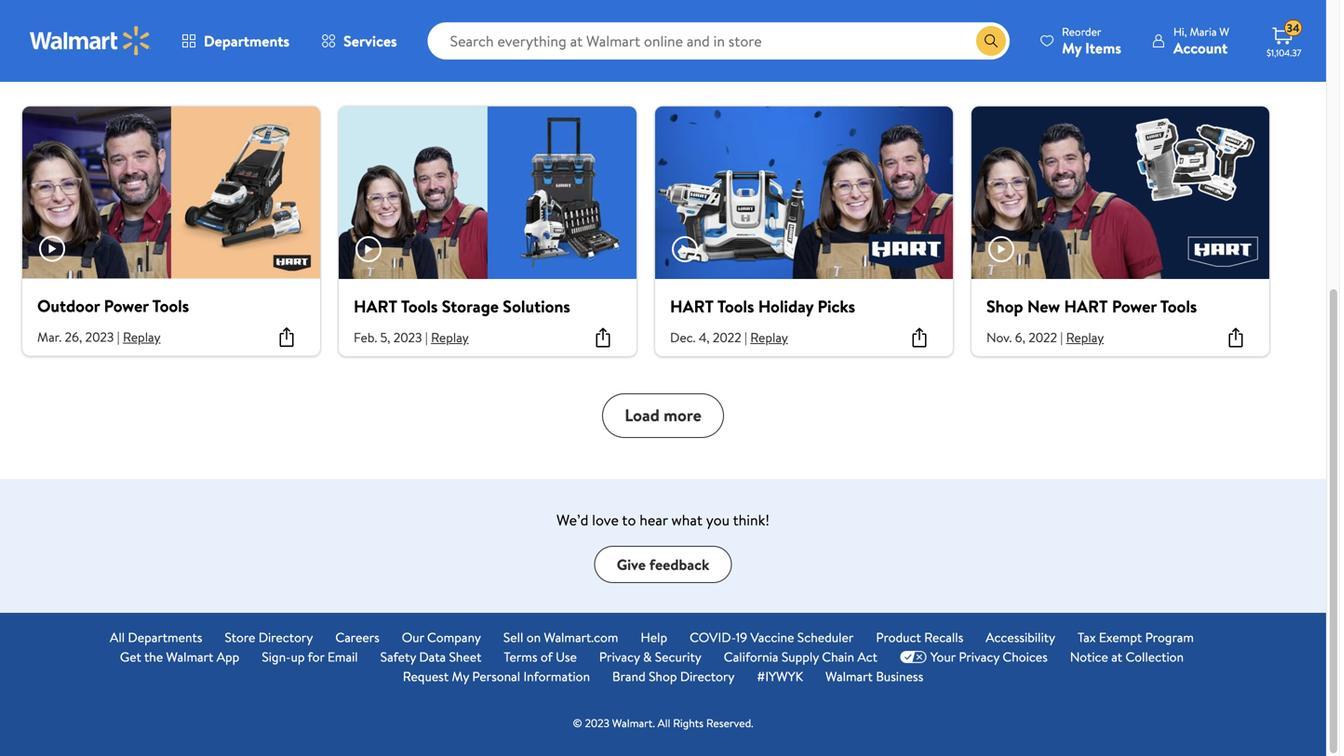 Task type: locate. For each thing, give the bounding box(es) containing it.
power right the new
[[1112, 295, 1157, 318]]

1 privacy from the left
[[599, 648, 640, 666]]

1 horizontal spatial dec.
[[670, 329, 696, 347]]

replay link for sep. 24, 2023 | replay
[[438, 31, 476, 49]]

shop up 'nov.' at the top right of page
[[987, 295, 1023, 318]]

replay for dec. 3, 2023 |
[[116, 31, 154, 49]]

walmart desktop image for holiday
[[655, 107, 953, 279]]

1 vertical spatial my
[[452, 668, 469, 686]]

hear
[[640, 510, 668, 531]]

| left reorder
[[1058, 31, 1061, 49]]

1 vertical spatial 4,
[[699, 329, 710, 347]]

outdoor
[[37, 295, 100, 318]]

replay link for jun. 4, 2023 | replay
[[1064, 31, 1101, 49]]

2023 right 26,
[[85, 328, 114, 346]]

2 horizontal spatial hart
[[1064, 295, 1108, 318]]

1 vertical spatial directory
[[680, 668, 735, 686]]

tax exempt program link
[[1078, 628, 1194, 648]]

1 vertical spatial dec.
[[670, 329, 696, 347]]

replay down hart tools storage solutions
[[431, 329, 469, 347]]

feb.
[[354, 329, 377, 347]]

replay for nov. 6, 2022 |
[[1066, 329, 1104, 347]]

recalls
[[924, 629, 964, 647]]

dec. for dec. 4, 2022 |
[[670, 329, 696, 347]]

walmart desktop image for tools
[[22, 107, 320, 279]]

hart up 5,
[[354, 295, 397, 318]]

sheet
[[449, 648, 482, 666]]

1 horizontal spatial hart
[[670, 295, 714, 318]]

| right 24, at the left of page
[[433, 31, 435, 49]]

replay link down "outdoor power tools"
[[123, 328, 161, 346]]

0 vertical spatial my
[[1062, 38, 1082, 58]]

| for feb. 5, 2023 |
[[425, 329, 428, 347]]

0 horizontal spatial 2022
[[713, 329, 742, 347]]

replay link right 3,
[[116, 31, 154, 49]]

our company link
[[402, 628, 481, 648]]

replay link down 'shop new hart power tools'
[[1066, 329, 1104, 347]]

replay for jun. 4, 2023 |
[[1064, 31, 1101, 49]]

0 horizontal spatial my
[[452, 668, 469, 686]]

| right 5,
[[425, 329, 428, 347]]

shop down privacy & security link
[[649, 668, 677, 686]]

4 walmart desktop image from the left
[[972, 107, 1270, 279]]

directory up sign-
[[259, 629, 313, 647]]

share actions image
[[276, 326, 298, 349], [1225, 327, 1247, 349]]

#iywyk
[[757, 668, 803, 686]]

privacy
[[599, 648, 640, 666], [959, 648, 1000, 666]]

2023 right 30,
[[712, 31, 741, 49]]

replay down hart tools holiday picks
[[750, 329, 788, 347]]

replay link right 30,
[[750, 31, 788, 49]]

share actions image for picks
[[908, 327, 931, 349]]

$1,104.37
[[1267, 47, 1302, 59]]

store
[[225, 629, 255, 647]]

replay link right 24, at the left of page
[[438, 31, 476, 49]]

0 vertical spatial 4,
[[1012, 31, 1023, 49]]

reserved.
[[706, 716, 753, 732]]

1 walmart desktop image from the left
[[22, 107, 320, 279]]

hart right the new
[[1064, 295, 1108, 318]]

1 horizontal spatial 4,
[[1012, 31, 1023, 49]]

|
[[111, 31, 113, 49], [433, 31, 435, 49], [744, 31, 747, 49], [1058, 31, 1061, 49], [117, 328, 120, 346], [425, 329, 428, 347], [745, 329, 747, 347], [1061, 329, 1063, 347]]

sell
[[503, 629, 523, 647]]

walmart desktop image
[[22, 107, 320, 279], [339, 107, 637, 279], [655, 107, 953, 279], [972, 107, 1270, 279]]

tax
[[1078, 629, 1096, 647]]

safety
[[380, 648, 416, 666]]

product recalls
[[876, 629, 964, 647]]

2 2022 from the left
[[1029, 329, 1057, 347]]

walmart right the
[[166, 648, 213, 666]]

load more button
[[602, 394, 724, 438]]

new
[[1027, 295, 1060, 318]]

notice at collection link
[[1070, 648, 1184, 667]]

2023 for 30,
[[712, 31, 741, 49]]

| right 3,
[[111, 31, 113, 49]]

replay link for nov. 6, 2022 | replay
[[1066, 329, 1104, 347]]

app
[[217, 648, 240, 666]]

covid-
[[690, 629, 736, 647]]

jul.
[[670, 31, 689, 49]]

2 hart from the left
[[670, 295, 714, 318]]

more
[[664, 404, 702, 427]]

0 horizontal spatial share actions image
[[592, 327, 614, 349]]

replay link right jun.
[[1064, 31, 1101, 49]]

2023 right ©
[[585, 716, 610, 732]]

my inside the reorder my items
[[1062, 38, 1082, 58]]

hart for hart tools storage solutions
[[354, 295, 397, 318]]

2022 down hart tools holiday picks
[[713, 329, 742, 347]]

1 hart from the left
[[354, 295, 397, 318]]

privacy choices icon image
[[900, 651, 927, 664]]

0 horizontal spatial all
[[110, 629, 125, 647]]

walmart desktop image for hart
[[972, 107, 1270, 279]]

replay for dec. 4, 2022 |
[[750, 329, 788, 347]]

0 vertical spatial all
[[110, 629, 125, 647]]

tools
[[152, 295, 189, 318], [401, 295, 438, 318], [717, 295, 754, 318], [1160, 295, 1197, 318]]

careers
[[335, 629, 380, 647]]

my left items
[[1062, 38, 1082, 58]]

to
[[622, 510, 636, 531]]

dec. up more
[[670, 329, 696, 347]]

4, right jun.
[[1012, 31, 1023, 49]]

california supply chain act
[[724, 648, 878, 666]]

0 horizontal spatial 4,
[[699, 329, 710, 347]]

notice
[[1070, 648, 1108, 666]]

24,
[[380, 31, 398, 49]]

company
[[427, 629, 481, 647]]

all up "get"
[[110, 629, 125, 647]]

0 horizontal spatial dec.
[[37, 31, 63, 49]]

| for sep. 24, 2023 |
[[433, 31, 435, 49]]

hart up 'dec. 4, 2022 | replay'
[[670, 295, 714, 318]]

share actions image for solutions
[[592, 327, 614, 349]]

0 horizontal spatial walmart
[[166, 648, 213, 666]]

0 vertical spatial dec.
[[37, 31, 63, 49]]

replay right 24, at the left of page
[[438, 31, 476, 49]]

1 share actions image from the left
[[276, 326, 298, 349]]

0 vertical spatial walmart
[[166, 648, 213, 666]]

1 horizontal spatial share actions image
[[1225, 327, 1247, 349]]

replay right 3,
[[116, 31, 154, 49]]

replay down 'shop new hart power tools'
[[1066, 329, 1104, 347]]

privacy right your
[[959, 648, 1000, 666]]

help link
[[641, 628, 667, 648]]

2023 right 3,
[[79, 31, 108, 49]]

replay right jun.
[[1064, 31, 1101, 49]]

2023 for 24,
[[401, 31, 430, 49]]

of
[[541, 648, 553, 666]]

sell on walmart.com
[[503, 629, 618, 647]]

what
[[672, 510, 703, 531]]

0 horizontal spatial hart
[[354, 295, 397, 318]]

departments
[[204, 31, 290, 51], [128, 629, 202, 647]]

hart
[[354, 295, 397, 318], [670, 295, 714, 318], [1064, 295, 1108, 318]]

0 vertical spatial shop
[[987, 295, 1023, 318]]

get the walmart app link
[[120, 648, 240, 667]]

1 tools from the left
[[152, 295, 189, 318]]

up
[[291, 648, 305, 666]]

business
[[876, 668, 924, 686]]

2 walmart desktop image from the left
[[339, 107, 637, 279]]

2023 right 24, at the left of page
[[401, 31, 430, 49]]

1 horizontal spatial shop
[[987, 295, 1023, 318]]

2023 for 26,
[[85, 328, 114, 346]]

1 horizontal spatial directory
[[680, 668, 735, 686]]

your privacy choices
[[931, 648, 1048, 666]]

2023 left reorder
[[1026, 31, 1055, 49]]

power up the mar. 26, 2023 | replay
[[104, 295, 149, 318]]

choices
[[1003, 648, 1048, 666]]

1 power from the left
[[104, 295, 149, 318]]

0 horizontal spatial power
[[104, 295, 149, 318]]

2 share actions image from the left
[[908, 327, 931, 349]]

replay for sep. 24, 2023 |
[[438, 31, 476, 49]]

replay down "outdoor power tools"
[[123, 328, 161, 346]]

rights
[[673, 716, 704, 732]]

all left the rights on the right bottom
[[658, 716, 670, 732]]

replay for feb. 5, 2023 |
[[431, 329, 469, 347]]

| right 30,
[[744, 31, 747, 49]]

1 horizontal spatial all
[[658, 716, 670, 732]]

privacy up brand
[[599, 648, 640, 666]]

privacy & security
[[599, 648, 702, 666]]

6,
[[1015, 329, 1026, 347]]

replay link
[[116, 31, 154, 49], [438, 31, 476, 49], [750, 31, 788, 49], [1064, 31, 1101, 49], [123, 328, 161, 346], [431, 329, 469, 347], [750, 329, 788, 347], [1066, 329, 1104, 347]]

directory down security
[[680, 668, 735, 686]]

reorder
[[1062, 24, 1102, 40]]

1 share actions image from the left
[[592, 327, 614, 349]]

0 horizontal spatial share actions image
[[276, 326, 298, 349]]

2 share actions image from the left
[[1225, 327, 1247, 349]]

security
[[655, 648, 702, 666]]

your
[[931, 648, 956, 666]]

personal
[[472, 668, 520, 686]]

©
[[573, 716, 582, 732]]

1 horizontal spatial power
[[1112, 295, 1157, 318]]

1 2022 from the left
[[713, 329, 742, 347]]

walmart.
[[612, 716, 655, 732]]

give feedback button
[[595, 546, 732, 584]]

0 vertical spatial departments
[[204, 31, 290, 51]]

careers link
[[335, 628, 380, 648]]

4,
[[1012, 31, 1023, 49], [699, 329, 710, 347]]

4, for jun.
[[1012, 31, 1023, 49]]

4, down hart tools holiday picks
[[699, 329, 710, 347]]

replay link down hart tools holiday picks
[[750, 329, 788, 347]]

request my personal information link
[[403, 667, 590, 687]]

2023 right 5,
[[393, 329, 422, 347]]

shop
[[987, 295, 1023, 318], [649, 668, 677, 686]]

3 walmart desktop image from the left
[[655, 107, 953, 279]]

1 horizontal spatial privacy
[[959, 648, 1000, 666]]

replay for mar. 26, 2023 |
[[123, 328, 161, 346]]

| down hart tools holiday picks
[[745, 329, 747, 347]]

0 horizontal spatial shop
[[649, 668, 677, 686]]

we'd love to hear what you think!
[[557, 510, 770, 531]]

my down sheet at the left of page
[[452, 668, 469, 686]]

give
[[617, 555, 646, 575]]

replay for jul. 30, 2023 |
[[750, 31, 788, 49]]

1 vertical spatial walmart
[[826, 668, 873, 686]]

2022 right 6,
[[1029, 329, 1057, 347]]

1 horizontal spatial departments
[[204, 31, 290, 51]]

30,
[[692, 31, 709, 49]]

walmart.com
[[544, 629, 618, 647]]

1 horizontal spatial 2022
[[1029, 329, 1057, 347]]

| down "outdoor power tools"
[[117, 328, 120, 346]]

all
[[110, 629, 125, 647], [658, 716, 670, 732]]

2022
[[713, 329, 742, 347], [1029, 329, 1057, 347]]

replay right 30,
[[750, 31, 788, 49]]

share actions image
[[592, 327, 614, 349], [908, 327, 931, 349]]

0 horizontal spatial privacy
[[599, 648, 640, 666]]

1 horizontal spatial my
[[1062, 38, 1082, 58]]

0 vertical spatial directory
[[259, 629, 313, 647]]

| right 6,
[[1061, 329, 1063, 347]]

exempt
[[1099, 629, 1142, 647]]

dec. left 3,
[[37, 31, 63, 49]]

brand shop directory link
[[612, 667, 735, 687]]

1 vertical spatial shop
[[649, 668, 677, 686]]

all departments link
[[110, 628, 202, 648]]

your privacy choices link
[[900, 648, 1048, 667]]

0 horizontal spatial departments
[[128, 629, 202, 647]]

| for jun. 4, 2023 |
[[1058, 31, 1061, 49]]

walmart down chain
[[826, 668, 873, 686]]

1 vertical spatial all
[[658, 716, 670, 732]]

1 horizontal spatial share actions image
[[908, 327, 931, 349]]

replay link down hart tools storage solutions
[[431, 329, 469, 347]]



Task type: vqa. For each thing, say whether or not it's contained in the screenshot.


Task type: describe. For each thing, give the bounding box(es) containing it.
california
[[724, 648, 779, 666]]

help
[[641, 629, 667, 647]]

our company
[[402, 629, 481, 647]]

feedback
[[649, 555, 709, 575]]

replay link for mar. 26, 2023 | replay
[[123, 328, 161, 346]]

| for dec. 3, 2023 |
[[111, 31, 113, 49]]

2023 for 5,
[[393, 329, 422, 347]]

w
[[1220, 24, 1230, 40]]

feb. 5, 2023 | replay
[[354, 329, 469, 347]]

covid-19 vaccine scheduler link
[[690, 628, 854, 648]]

Walmart Site-Wide search field
[[428, 22, 1010, 60]]

| for nov. 6, 2022 |
[[1061, 329, 1063, 347]]

replay link for dec. 3, 2023 | replay
[[116, 31, 154, 49]]

request
[[403, 668, 449, 686]]

departments inside dropdown button
[[204, 31, 290, 51]]

hi,
[[1174, 24, 1187, 40]]

walmart image
[[30, 26, 151, 56]]

2022 for new
[[1029, 329, 1057, 347]]

jun. 4, 2023 | replay
[[987, 31, 1101, 49]]

maria
[[1190, 24, 1217, 40]]

hart tools storage solutions
[[354, 295, 570, 318]]

brand shop directory
[[612, 668, 735, 686]]

walmart inside the tax exempt program get the walmart app
[[166, 648, 213, 666]]

think!
[[733, 510, 770, 531]]

Search search field
[[428, 22, 1010, 60]]

share actions image for outdoor power tools
[[276, 326, 298, 349]]

load
[[625, 404, 660, 427]]

act
[[858, 648, 878, 666]]

services
[[344, 31, 397, 51]]

safety data sheet link
[[380, 648, 482, 667]]

terms of use link
[[504, 648, 577, 667]]

4 tools from the left
[[1160, 295, 1197, 318]]

scheduler
[[797, 629, 854, 647]]

we'd
[[557, 510, 589, 531]]

5,
[[380, 329, 390, 347]]

the
[[144, 648, 163, 666]]

all departments
[[110, 629, 202, 647]]

replay link for jul. 30, 2023 | replay
[[750, 31, 788, 49]]

our
[[402, 629, 424, 647]]

dec. 3, 2023 | replay
[[37, 31, 154, 49]]

sell on walmart.com link
[[503, 628, 618, 648]]

hart tools holiday picks
[[670, 295, 855, 318]]

| for jul. 30, 2023 |
[[744, 31, 747, 49]]

chain
[[822, 648, 854, 666]]

2023 for 3,
[[79, 31, 108, 49]]

notice at collection request my personal information
[[403, 648, 1184, 686]]

items
[[1085, 38, 1122, 58]]

solutions
[[503, 295, 570, 318]]

vaccine
[[751, 629, 794, 647]]

services button
[[305, 19, 413, 63]]

replay link for dec. 4, 2022 | replay
[[750, 329, 788, 347]]

walmart business
[[826, 668, 924, 686]]

hart for hart tools holiday picks
[[670, 295, 714, 318]]

tax exempt program get the walmart app
[[120, 629, 1194, 666]]

26,
[[65, 328, 82, 346]]

1 vertical spatial departments
[[128, 629, 202, 647]]

share actions image for shop new hart power tools
[[1225, 327, 1247, 349]]

#iywyk link
[[757, 667, 803, 687]]

| for dec. 4, 2022 |
[[745, 329, 747, 347]]

&
[[643, 648, 652, 666]]

2 power from the left
[[1112, 295, 1157, 318]]

replay link for feb. 5, 2023 | replay
[[431, 329, 469, 347]]

brand
[[612, 668, 646, 686]]

4, for dec.
[[699, 329, 710, 347]]

departments button
[[166, 19, 305, 63]]

2023 for 4,
[[1026, 31, 1055, 49]]

0 horizontal spatial directory
[[259, 629, 313, 647]]

1 horizontal spatial walmart
[[826, 668, 873, 686]]

jun.
[[987, 31, 1009, 49]]

sep. 24, 2023 | replay
[[354, 31, 476, 49]]

all inside all departments link
[[110, 629, 125, 647]]

sign-up for email
[[262, 648, 358, 666]]

outdoor power tools
[[37, 295, 189, 318]]

use
[[556, 648, 577, 666]]

california supply chain act link
[[724, 648, 878, 667]]

product
[[876, 629, 921, 647]]

2022 for tools
[[713, 329, 742, 347]]

3 tools from the left
[[717, 295, 754, 318]]

get
[[120, 648, 141, 666]]

storage
[[442, 295, 499, 318]]

collection
[[1126, 648, 1184, 666]]

give feedback
[[617, 555, 709, 575]]

nov. 6, 2022 | replay
[[987, 329, 1104, 347]]

love
[[592, 510, 619, 531]]

on
[[527, 629, 541, 647]]

shop new hart power tools
[[987, 295, 1197, 318]]

dec. for dec. 3, 2023 |
[[37, 31, 63, 49]]

data
[[419, 648, 446, 666]]

program
[[1145, 629, 1194, 647]]

my inside "notice at collection request my personal information"
[[452, 668, 469, 686]]

terms
[[504, 648, 538, 666]]

store directory link
[[225, 628, 313, 648]]

for
[[308, 648, 324, 666]]

hi, maria w account
[[1174, 24, 1230, 58]]

picks
[[818, 295, 855, 318]]

2 tools from the left
[[401, 295, 438, 318]]

product recalls link
[[876, 628, 964, 648]]

search icon image
[[984, 34, 999, 48]]

store directory
[[225, 629, 313, 647]]

sign-up for email link
[[262, 648, 358, 667]]

email
[[328, 648, 358, 666]]

sep.
[[354, 31, 377, 49]]

terms of use
[[504, 648, 577, 666]]

accessibility
[[986, 629, 1056, 647]]

supply
[[782, 648, 819, 666]]

19
[[736, 629, 747, 647]]

© 2023 walmart. all rights reserved.
[[573, 716, 753, 732]]

walmart desktop image for storage
[[339, 107, 637, 279]]

nov.
[[987, 329, 1012, 347]]

| for mar. 26, 2023 |
[[117, 328, 120, 346]]

2 privacy from the left
[[959, 648, 1000, 666]]

3 hart from the left
[[1064, 295, 1108, 318]]



